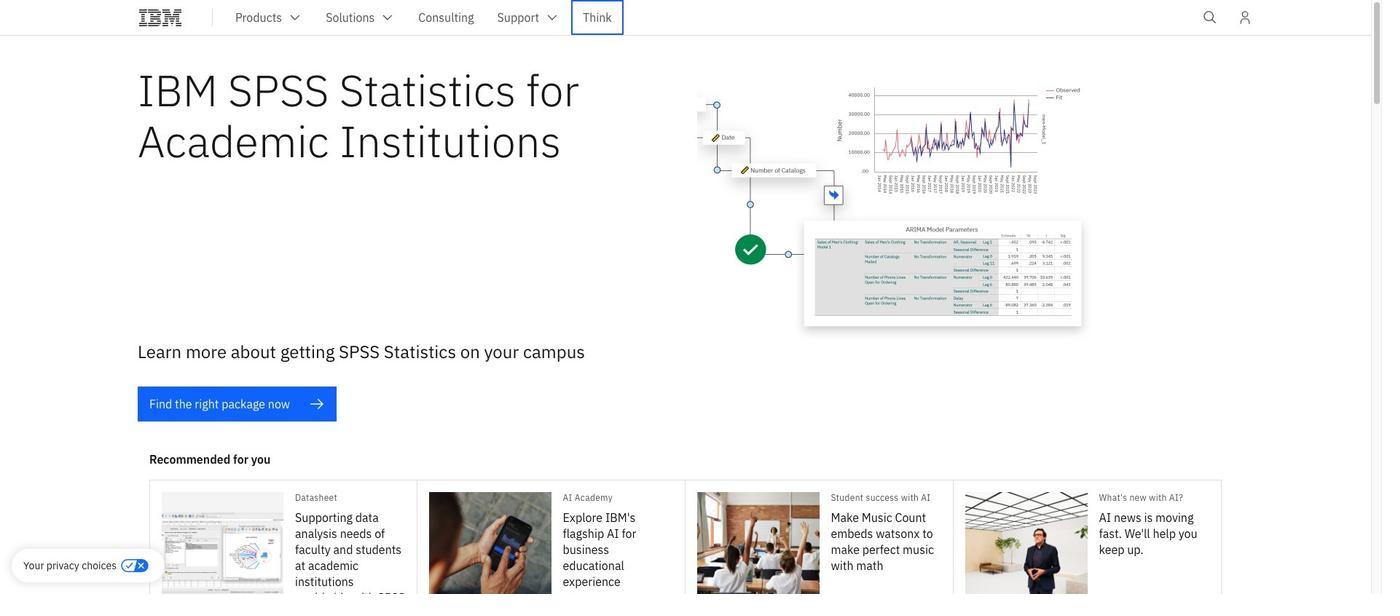 Task type: locate. For each thing, give the bounding box(es) containing it.
your privacy choices element
[[23, 558, 117, 574]]



